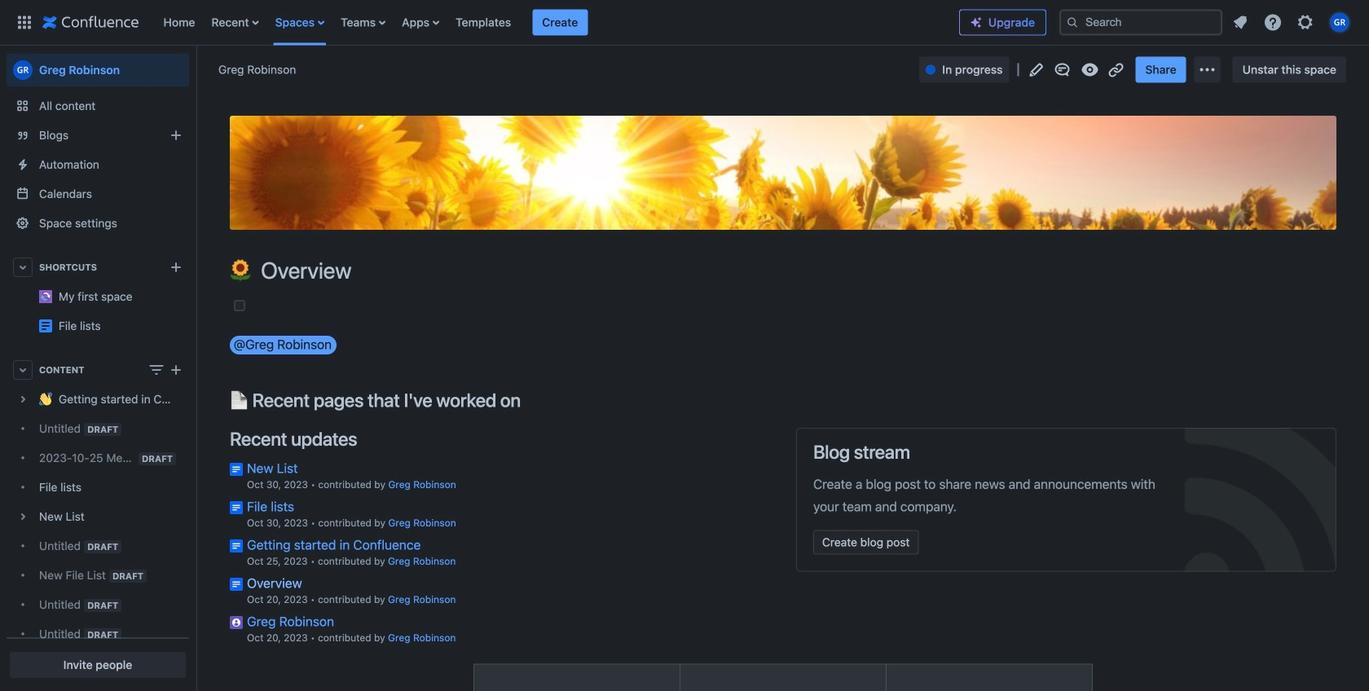 Task type: locate. For each thing, give the bounding box(es) containing it.
premium image
[[970, 16, 983, 29]]

0 horizontal spatial list
[[155, 0, 960, 45]]

list
[[155, 0, 960, 45], [1226, 8, 1360, 37]]

stop watching image
[[1081, 60, 1100, 79]]

Search field
[[1060, 9, 1223, 35]]

1 horizontal spatial list
[[1226, 8, 1360, 37]]

None search field
[[1060, 9, 1223, 35]]

tree
[[7, 385, 189, 691]]

appswitcher icon image
[[15, 13, 34, 32]]

confluence image
[[42, 13, 139, 32], [42, 13, 139, 32]]

file lists image
[[39, 320, 52, 333]]

banner
[[0, 0, 1370, 46]]

change view image
[[147, 360, 166, 380]]

settings icon image
[[1296, 13, 1316, 32]]

list item
[[533, 9, 588, 35]]

global element
[[10, 0, 960, 45]]



Task type: describe. For each thing, give the bounding box(es) containing it.
edit this page image
[[1027, 60, 1047, 79]]

search image
[[1067, 16, 1080, 29]]

collapse sidebar image
[[178, 54, 214, 86]]

help icon image
[[1264, 13, 1283, 32]]

list item inside list
[[533, 9, 588, 35]]

add shortcut image
[[166, 258, 186, 277]]

space element
[[0, 46, 196, 691]]

copy link image
[[1107, 60, 1126, 80]]

copy image
[[519, 390, 539, 410]]

:sunflower: image
[[230, 260, 251, 281]]

:sunflower: image
[[230, 260, 251, 281]]

list for appswitcher icon
[[155, 0, 960, 45]]

notification icon image
[[1231, 13, 1251, 32]]

tree inside "space" 'element'
[[7, 385, 189, 691]]

create a blog image
[[166, 126, 186, 145]]

list for premium icon
[[1226, 8, 1360, 37]]

create a page image
[[166, 360, 186, 380]]

more actions image
[[1198, 60, 1218, 80]]



Task type: vqa. For each thing, say whether or not it's contained in the screenshot.
Recent link
no



